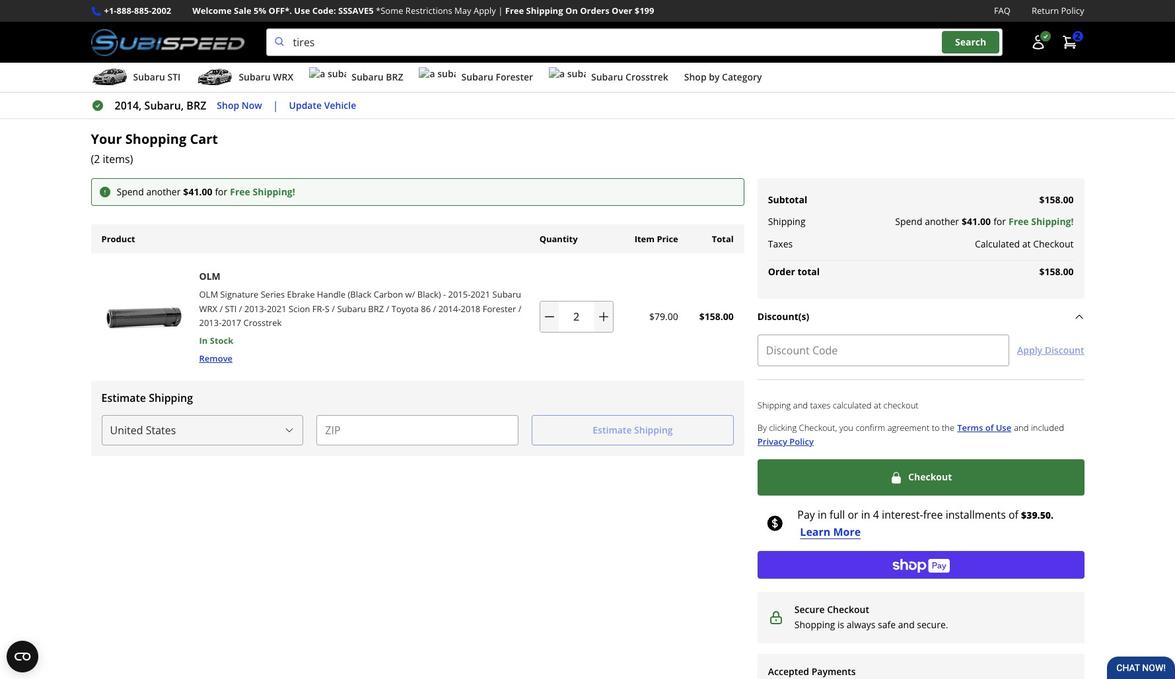 Task type: describe. For each thing, give the bounding box(es) containing it.
shipping down subtotal
[[768, 215, 805, 228]]

1 horizontal spatial 41.00
[[967, 215, 991, 228]]

1 vertical spatial for
[[994, 215, 1006, 228]]

shop by category
[[684, 71, 762, 83]]

remove button
[[199, 352, 233, 365]]

shop for shop by category
[[684, 71, 707, 83]]

$199
[[635, 5, 654, 17]]

quantity
[[539, 233, 578, 245]]

6 / from the left
[[518, 303, 521, 315]]

*some restrictions may apply | free shipping on orders over $199
[[376, 5, 654, 17]]

2014,
[[115, 99, 142, 113]]

order total
[[768, 266, 820, 278]]

a subaru wrx thumbnail image image
[[196, 67, 233, 87]]

olm olm signature series ebrake handle (black carbon w/ black) - 2015-2021 subaru wrx / sti / 2013-2021 scion fr-s / subaru brz / toyota 86 / 2014-2018 forester / 2013-2017 crosstrek in stock remove
[[199, 270, 521, 365]]

product
[[101, 233, 135, 245]]

and inside "secure checkout shopping is always safe and secure."
[[898, 619, 915, 631]]

subaru sti
[[133, 71, 181, 83]]

taxes
[[810, 400, 830, 412]]

remove
[[199, 353, 233, 365]]

forester inside the olm olm signature series ebrake handle (black carbon w/ black) - 2015-2021 subaru wrx / sti / 2013-2021 scion fr-s / subaru brz / toyota 86 / 2014-2018 forester / 2013-2017 crosstrek in stock remove
[[483, 303, 516, 315]]

calculated
[[833, 400, 872, 412]]

off*.
[[269, 5, 292, 17]]

subaru forester
[[461, 71, 533, 83]]

olm image
[[96, 269, 191, 364]]

0 vertical spatial shipping!
[[253, 186, 295, 198]]

shop now
[[217, 99, 262, 111]]

1 vertical spatial another
[[925, 215, 959, 228]]

subaru,
[[144, 99, 184, 113]]

1 vertical spatial free
[[230, 186, 250, 198]]

subaru wrx
[[239, 71, 293, 83]]

the
[[942, 422, 955, 434]]

to
[[932, 422, 940, 434]]

1 olm from the top
[[199, 270, 220, 282]]

(black
[[348, 289, 371, 301]]

free
[[923, 508, 943, 523]]

1 horizontal spatial free
[[505, 5, 524, 17]]

estimate shipping button
[[101, 391, 734, 405]]

2 button
[[1055, 29, 1084, 56]]

full
[[830, 508, 845, 523]]

.
[[1051, 509, 1054, 522]]

estimate
[[101, 391, 146, 405]]

+1-888-885-2002 link
[[104, 4, 171, 18]]

0 vertical spatial 41.00
[[188, 186, 212, 198]]

1 vertical spatial at
[[874, 400, 881, 412]]

update vehicle
[[289, 99, 356, 111]]

0 horizontal spatial $
[[183, 186, 188, 198]]

checkout inside button
[[908, 471, 952, 484]]

0 horizontal spatial |
[[273, 99, 278, 113]]

2017
[[222, 317, 241, 329]]

button image
[[1030, 34, 1046, 50]]

update vehicle button
[[289, 98, 356, 113]]

4
[[873, 508, 879, 523]]

update
[[289, 99, 322, 111]]

Discount Code field
[[758, 335, 1009, 367]]

5%
[[254, 5, 266, 17]]

pay in full or in 4 interest-free installments of $39.50 . learn more
[[797, 508, 1054, 540]]

subaru wrx button
[[196, 65, 293, 92]]

a subaru sti thumbnail image image
[[91, 67, 128, 87]]

code:
[[312, 5, 336, 17]]

return policy link
[[1032, 4, 1084, 18]]

2014-
[[438, 303, 461, 315]]

+1-
[[104, 5, 117, 17]]

fr-
[[312, 303, 325, 315]]

2 in from the left
[[861, 508, 870, 523]]

subaru for subaru crosstrek
[[591, 71, 623, 83]]

wrx inside the olm olm signature series ebrake handle (black carbon w/ black) - 2015-2021 subaru wrx / sti / 2013-2021 scion fr-s / subaru brz / toyota 86 / 2014-2018 forester / 2013-2017 crosstrek in stock remove
[[199, 303, 217, 315]]

signature
[[220, 289, 259, 301]]

5 / from the left
[[433, 303, 436, 315]]

orders
[[580, 5, 609, 17]]

calculated at checkout
[[975, 238, 1074, 250]]

and inside by clicking checkout, you confirm agreement to the terms of use and included privacy policy
[[1014, 422, 1029, 434]]

open widget image
[[7, 641, 38, 673]]

1 vertical spatial spend
[[895, 215, 922, 228]]

shopping inside your shopping cart (2 items)
[[125, 130, 186, 148]]

3 / from the left
[[332, 303, 335, 315]]

checkout,
[[799, 422, 837, 434]]

shop for shop now
[[217, 99, 239, 111]]

item
[[635, 233, 655, 245]]

2 vertical spatial $158.00
[[699, 310, 734, 323]]

2002
[[152, 5, 171, 17]]

shipping up clicking
[[758, 400, 791, 412]]

subaru for subaru sti
[[133, 71, 165, 83]]

0 vertical spatial for
[[215, 186, 227, 198]]

$158.00 for order total
[[1039, 266, 1074, 278]]

2
[[1075, 30, 1080, 43]]

w/
[[405, 289, 415, 301]]

subaru for subaru brz
[[352, 71, 384, 83]]

subispeed logo image
[[91, 28, 245, 56]]

welcome sale 5% off*. use code: sssave5
[[192, 5, 374, 17]]

subaru crosstrek button
[[549, 65, 668, 92]]

a subaru crosstrek thumbnail image image
[[549, 67, 586, 87]]

subaru for subaru forester
[[461, 71, 493, 83]]

decrement image
[[543, 311, 556, 324]]

checkout
[[884, 400, 919, 412]]

items)
[[103, 152, 133, 166]]

by
[[709, 71, 720, 83]]

by
[[758, 422, 767, 434]]

1 horizontal spatial |
[[498, 5, 503, 17]]

handle
[[317, 289, 346, 301]]

search
[[955, 36, 986, 48]]

return
[[1032, 5, 1059, 17]]

0 horizontal spatial spend
[[117, 186, 144, 198]]

shipping and taxes calculated at checkout
[[758, 400, 919, 412]]

cart
[[190, 130, 218, 148]]

$158.00 for subtotal
[[1039, 193, 1074, 206]]

subaru brz
[[352, 71, 403, 83]]

is
[[838, 619, 844, 631]]

total
[[798, 266, 820, 278]]

or
[[848, 508, 858, 523]]

secure checkout shopping is always safe and secure.
[[794, 604, 948, 631]]

subaru crosstrek
[[591, 71, 668, 83]]

0 vertical spatial 2013-
[[244, 303, 267, 315]]

safe
[[878, 619, 896, 631]]

faq link
[[994, 4, 1011, 18]]

apply
[[474, 5, 496, 17]]

terms of use link
[[957, 421, 1011, 435]]

86
[[421, 303, 431, 315]]

+1-888-885-2002
[[104, 5, 171, 17]]

0 vertical spatial 2021
[[471, 289, 490, 301]]

sssave5
[[338, 5, 374, 17]]

your shopping cart (2 items)
[[91, 130, 218, 166]]

sale
[[234, 5, 251, 17]]



Task type: locate. For each thing, give the bounding box(es) containing it.
$158.00 right $79.00
[[699, 310, 734, 323]]

crosstrek inside dropdown button
[[626, 71, 668, 83]]

*some
[[376, 5, 403, 17]]

discount(s) button
[[758, 310, 1084, 325]]

1 vertical spatial and
[[1014, 422, 1029, 434]]

privacy policy link
[[758, 435, 814, 449]]

discount(s)
[[758, 310, 809, 323]]

shopping down secure
[[794, 619, 835, 631]]

2013-
[[244, 303, 267, 315], [199, 317, 222, 329]]

1 horizontal spatial brz
[[368, 303, 384, 315]]

1 horizontal spatial shop
[[684, 71, 707, 83]]

885-
[[134, 5, 152, 17]]

price
[[657, 233, 678, 245]]

included
[[1031, 422, 1064, 434]]

in left 4
[[861, 508, 870, 523]]

1 horizontal spatial checkout
[[908, 471, 952, 484]]

2013- up in
[[199, 317, 222, 329]]

0 horizontal spatial spend another $ 41.00 for free shipping!
[[117, 186, 295, 198]]

0 vertical spatial and
[[793, 400, 808, 412]]

checkout up is
[[827, 604, 869, 616]]

0 vertical spatial policy
[[1061, 5, 1084, 17]]

estimate shipping
[[101, 391, 193, 405]]

888-
[[117, 5, 134, 17]]

of
[[985, 422, 994, 434], [1009, 508, 1018, 523]]

subaru up 2014, subaru, brz
[[133, 71, 165, 83]]

0 horizontal spatial sti
[[167, 71, 181, 83]]

2 horizontal spatial free
[[1009, 215, 1029, 228]]

0 vertical spatial |
[[498, 5, 503, 17]]

of left $39.50
[[1009, 508, 1018, 523]]

1 horizontal spatial policy
[[1061, 5, 1084, 17]]

of for installments
[[1009, 508, 1018, 523]]

1 horizontal spatial and
[[898, 619, 915, 631]]

2 vertical spatial checkout
[[827, 604, 869, 616]]

1 vertical spatial sti
[[225, 303, 237, 315]]

learn more link
[[797, 525, 861, 540]]

policy inside by clicking checkout, you confirm agreement to the terms of use and included privacy policy
[[790, 436, 814, 448]]

buy with shop pay image
[[892, 558, 950, 573]]

shop
[[684, 71, 707, 83], [217, 99, 239, 111]]

1 horizontal spatial shopping
[[794, 619, 835, 631]]

use right off*.
[[294, 5, 310, 17]]

secure
[[794, 604, 825, 616]]

brz right subaru,
[[187, 99, 206, 113]]

subaru up vehicle
[[352, 71, 384, 83]]

subaru brz button
[[309, 65, 403, 92]]

wrx inside subaru wrx dropdown button
[[273, 71, 293, 83]]

Country Select button
[[101, 415, 303, 446]]

0 horizontal spatial shop
[[217, 99, 239, 111]]

in left full
[[818, 508, 827, 523]]

0 vertical spatial spend another $ 41.00 for free shipping!
[[117, 186, 295, 198]]

0 horizontal spatial crosstrek
[[243, 317, 282, 329]]

for
[[215, 186, 227, 198], [994, 215, 1006, 228]]

and right safe
[[898, 619, 915, 631]]

1 horizontal spatial in
[[861, 508, 870, 523]]

policy down 'checkout,'
[[790, 436, 814, 448]]

0 horizontal spatial another
[[146, 186, 181, 198]]

crosstrek down search input field
[[626, 71, 668, 83]]

2015-
[[448, 289, 471, 301]]

$158.00 down calculated at checkout
[[1039, 266, 1074, 278]]

privacy
[[758, 436, 787, 448]]

item price
[[635, 233, 678, 245]]

for up calculated on the right top of the page
[[994, 215, 1006, 228]]

checkout inside "secure checkout shopping is always safe and secure."
[[827, 604, 869, 616]]

2021
[[471, 289, 490, 301], [267, 303, 286, 315]]

checkout right calculated on the right top of the page
[[1033, 238, 1074, 250]]

country select image
[[284, 425, 295, 436]]

increment image
[[597, 311, 610, 324]]

use inside by clicking checkout, you confirm agreement to the terms of use and included privacy policy
[[996, 422, 1011, 434]]

wrx up update
[[273, 71, 293, 83]]

$79.00
[[649, 310, 678, 323]]

spend another $ 41.00 for free shipping! up calculated on the right top of the page
[[895, 215, 1074, 228]]

0 horizontal spatial at
[[874, 400, 881, 412]]

shop left now
[[217, 99, 239, 111]]

1 horizontal spatial at
[[1022, 238, 1031, 250]]

brz inside dropdown button
[[386, 71, 403, 83]]

of inside by clicking checkout, you confirm agreement to the terms of use and included privacy policy
[[985, 422, 994, 434]]

0 horizontal spatial checkout
[[827, 604, 869, 616]]

1 vertical spatial brz
[[187, 99, 206, 113]]

you
[[839, 422, 853, 434]]

0 vertical spatial at
[[1022, 238, 1031, 250]]

subaru right the a subaru forester thumbnail image
[[461, 71, 493, 83]]

41.00
[[188, 186, 212, 198], [967, 215, 991, 228]]

for down cart
[[215, 186, 227, 198]]

| right apply
[[498, 5, 503, 17]]

shop now link
[[217, 98, 262, 113]]

crosstrek inside the olm olm signature series ebrake handle (black carbon w/ black) - 2015-2021 subaru wrx / sti / 2013-2021 scion fr-s / subaru brz / toyota 86 / 2014-2018 forester / 2013-2017 crosstrek in stock remove
[[243, 317, 282, 329]]

agreement
[[887, 422, 930, 434]]

at right calculated on the right top of the page
[[1022, 238, 1031, 250]]

olm left signature
[[199, 289, 218, 301]]

(2
[[91, 152, 100, 166]]

accepted
[[768, 666, 809, 678]]

policy up 2 in the right of the page
[[1061, 5, 1084, 17]]

shop by category button
[[684, 65, 762, 92]]

1 vertical spatial 41.00
[[967, 215, 991, 228]]

in
[[199, 335, 208, 347]]

0 vertical spatial crosstrek
[[626, 71, 668, 83]]

None number field
[[539, 301, 613, 333]]

sti inside the olm olm signature series ebrake handle (black carbon w/ black) - 2015-2021 subaru wrx / sti / 2013-2021 scion fr-s / subaru brz / toyota 86 / 2014-2018 forester / 2013-2017 crosstrek in stock remove
[[225, 303, 237, 315]]

2 olm from the top
[[199, 289, 218, 301]]

brz left the a subaru forester thumbnail image
[[386, 71, 403, 83]]

use right terms
[[996, 422, 1011, 434]]

Zip text field
[[317, 415, 519, 446]]

2 / from the left
[[239, 303, 242, 315]]

2018
[[461, 303, 480, 315]]

search button
[[942, 31, 1000, 53]]

category
[[722, 71, 762, 83]]

shipping up country select button
[[149, 391, 193, 405]]

1 vertical spatial forester
[[483, 303, 516, 315]]

/ left decrement image
[[518, 303, 521, 315]]

| right now
[[273, 99, 278, 113]]

0 vertical spatial $
[[183, 186, 188, 198]]

your
[[91, 130, 122, 148]]

0 horizontal spatial 2021
[[267, 303, 286, 315]]

1 vertical spatial |
[[273, 99, 278, 113]]

of right terms
[[985, 422, 994, 434]]

1 vertical spatial spend another $ 41.00 for free shipping!
[[895, 215, 1074, 228]]

wrx up in
[[199, 303, 217, 315]]

0 horizontal spatial free
[[230, 186, 250, 198]]

s
[[325, 303, 330, 315]]

subaru right a subaru crosstrek thumbnail image
[[591, 71, 623, 83]]

0 vertical spatial another
[[146, 186, 181, 198]]

subaru
[[133, 71, 165, 83], [239, 71, 271, 83], [352, 71, 384, 83], [461, 71, 493, 83], [591, 71, 623, 83], [492, 289, 521, 301], [337, 303, 366, 315]]

0 horizontal spatial use
[[294, 5, 310, 17]]

1 vertical spatial $
[[962, 215, 967, 228]]

policy
[[1061, 5, 1084, 17], [790, 436, 814, 448]]

shop left by
[[684, 71, 707, 83]]

2 vertical spatial free
[[1009, 215, 1029, 228]]

installments
[[946, 508, 1006, 523]]

41.00 down cart
[[188, 186, 212, 198]]

0 vertical spatial brz
[[386, 71, 403, 83]]

taxes
[[768, 238, 793, 250]]

/ down carbon
[[386, 303, 389, 315]]

0 vertical spatial forester
[[496, 71, 533, 83]]

forester right 2018 at the top left
[[483, 303, 516, 315]]

/ up 2017
[[220, 303, 223, 315]]

-
[[443, 289, 446, 301]]

1 vertical spatial use
[[996, 422, 1011, 434]]

1 horizontal spatial shipping!
[[1031, 215, 1074, 228]]

0 horizontal spatial in
[[818, 508, 827, 523]]

0 vertical spatial wrx
[[273, 71, 293, 83]]

subaru down (black
[[337, 303, 366, 315]]

1 horizontal spatial crosstrek
[[626, 71, 668, 83]]

2 horizontal spatial and
[[1014, 422, 1029, 434]]

shopping down 2014, subaru, brz
[[125, 130, 186, 148]]

0 horizontal spatial shopping
[[125, 130, 186, 148]]

1 vertical spatial checkout
[[908, 471, 952, 484]]

2021 up 2018 at the top left
[[471, 289, 490, 301]]

0 vertical spatial use
[[294, 5, 310, 17]]

0 vertical spatial free
[[505, 5, 524, 17]]

over
[[612, 5, 632, 17]]

4 / from the left
[[386, 303, 389, 315]]

crosstrek down series
[[243, 317, 282, 329]]

calculated
[[975, 238, 1020, 250]]

sti up subaru,
[[167, 71, 181, 83]]

secure.
[[917, 619, 948, 631]]

1 vertical spatial olm
[[199, 289, 218, 301]]

0 horizontal spatial of
[[985, 422, 994, 434]]

confirm
[[856, 422, 885, 434]]

2 horizontal spatial checkout
[[1033, 238, 1074, 250]]

sti inside subaru sti dropdown button
[[167, 71, 181, 83]]

welcome
[[192, 5, 232, 17]]

/ right the 86
[[433, 303, 436, 315]]

checkout up free
[[908, 471, 952, 484]]

/ right s
[[332, 303, 335, 315]]

0 horizontal spatial for
[[215, 186, 227, 198]]

olm up signature
[[199, 270, 220, 282]]

0 horizontal spatial policy
[[790, 436, 814, 448]]

on
[[565, 5, 578, 17]]

subaru for subaru wrx
[[239, 71, 271, 83]]

0 vertical spatial checkout
[[1033, 238, 1074, 250]]

shipping left on
[[526, 5, 563, 17]]

1 vertical spatial policy
[[790, 436, 814, 448]]

0 vertical spatial shop
[[684, 71, 707, 83]]

forester left a subaru crosstrek thumbnail image
[[496, 71, 533, 83]]

0 horizontal spatial 2013-
[[199, 317, 222, 329]]

1 horizontal spatial spend another $ 41.00 for free shipping!
[[895, 215, 1074, 228]]

search input field
[[266, 28, 1002, 56]]

1 vertical spatial shipping!
[[1031, 215, 1074, 228]]

0 horizontal spatial brz
[[187, 99, 206, 113]]

ebrake
[[287, 289, 315, 301]]

0 vertical spatial sti
[[167, 71, 181, 83]]

0 horizontal spatial shipping!
[[253, 186, 295, 198]]

series
[[261, 289, 285, 301]]

now
[[242, 99, 262, 111]]

1 horizontal spatial another
[[925, 215, 959, 228]]

a subaru brz thumbnail image image
[[309, 67, 346, 87]]

subaru right the 2015-
[[492, 289, 521, 301]]

1 horizontal spatial of
[[1009, 508, 1018, 523]]

subaru inside dropdown button
[[239, 71, 271, 83]]

1 vertical spatial shop
[[217, 99, 239, 111]]

and left the included
[[1014, 422, 1029, 434]]

1 in from the left
[[818, 508, 827, 523]]

0 vertical spatial shopping
[[125, 130, 186, 148]]

and
[[793, 400, 808, 412], [1014, 422, 1029, 434], [898, 619, 915, 631]]

subaru forester button
[[419, 65, 533, 92]]

$158.00 up calculated at checkout
[[1039, 193, 1074, 206]]

0 vertical spatial spend
[[117, 186, 144, 198]]

/ down signature
[[239, 303, 242, 315]]

and left taxes
[[793, 400, 808, 412]]

41.00 up calculated on the right top of the page
[[967, 215, 991, 228]]

2 vertical spatial and
[[898, 619, 915, 631]]

2013- down signature
[[244, 303, 267, 315]]

subtotal
[[768, 193, 807, 206]]

1 horizontal spatial spend
[[895, 215, 922, 228]]

sti up 2017
[[225, 303, 237, 315]]

interest-
[[882, 508, 923, 523]]

0 vertical spatial olm
[[199, 270, 220, 282]]

of inside pay in full or in 4 interest-free installments of $39.50 . learn more
[[1009, 508, 1018, 523]]

olm signature series ebrake handle (black carbon w/ black) - 2015-2021 subaru wrx / sti / 2013-2021 scion fr-s / subaru brz / toyota 86 / 2014-2018 forester / 2013-2017 crosstrek link
[[199, 289, 521, 329]]

checkout link
[[758, 460, 1084, 496]]

black)
[[417, 289, 441, 301]]

1 vertical spatial $158.00
[[1039, 266, 1074, 278]]

forester
[[496, 71, 533, 83], [483, 303, 516, 315]]

1 horizontal spatial $
[[962, 215, 967, 228]]

1 / from the left
[[220, 303, 223, 315]]

toyota
[[391, 303, 419, 315]]

vehicle
[[324, 99, 356, 111]]

of for terms
[[985, 422, 994, 434]]

always
[[847, 619, 876, 631]]

1 horizontal spatial wrx
[[273, 71, 293, 83]]

0 horizontal spatial wrx
[[199, 303, 217, 315]]

1 horizontal spatial sti
[[225, 303, 237, 315]]

brz inside the olm olm signature series ebrake handle (black carbon w/ black) - 2015-2021 subaru wrx / sti / 2013-2021 scion fr-s / subaru brz / toyota 86 / 2014-2018 forester / 2013-2017 crosstrek in stock remove
[[368, 303, 384, 315]]

1 horizontal spatial for
[[994, 215, 1006, 228]]

shop inside dropdown button
[[684, 71, 707, 83]]

return policy
[[1032, 5, 1084, 17]]

may
[[455, 5, 471, 17]]

brz down carbon
[[368, 303, 384, 315]]

$39.50
[[1021, 509, 1051, 522]]

2 horizontal spatial brz
[[386, 71, 403, 83]]

2021 down series
[[267, 303, 286, 315]]

a subaru forester thumbnail image image
[[419, 67, 456, 87]]

forester inside dropdown button
[[496, 71, 533, 83]]

shopping inside "secure checkout shopping is always safe and secure."
[[794, 619, 835, 631]]

terms
[[957, 422, 983, 434]]

1 vertical spatial 2021
[[267, 303, 286, 315]]

1 vertical spatial crosstrek
[[243, 317, 282, 329]]

1 horizontal spatial 2021
[[471, 289, 490, 301]]

1 horizontal spatial 2013-
[[244, 303, 267, 315]]

spend another $ 41.00 for free shipping! down cart
[[117, 186, 295, 198]]

0 horizontal spatial 41.00
[[188, 186, 212, 198]]

$
[[183, 186, 188, 198], [962, 215, 967, 228]]

free
[[505, 5, 524, 17], [230, 186, 250, 198], [1009, 215, 1029, 228]]

subaru up now
[[239, 71, 271, 83]]

1 vertical spatial wrx
[[199, 303, 217, 315]]

0 vertical spatial $158.00
[[1039, 193, 1074, 206]]

accepted payments
[[768, 666, 856, 678]]

order
[[768, 266, 795, 278]]

1 vertical spatial 2013-
[[199, 317, 222, 329]]

at up confirm
[[874, 400, 881, 412]]



Task type: vqa. For each thing, say whether or not it's contained in the screenshot.
WRX/STI Aftermarket Light image
no



